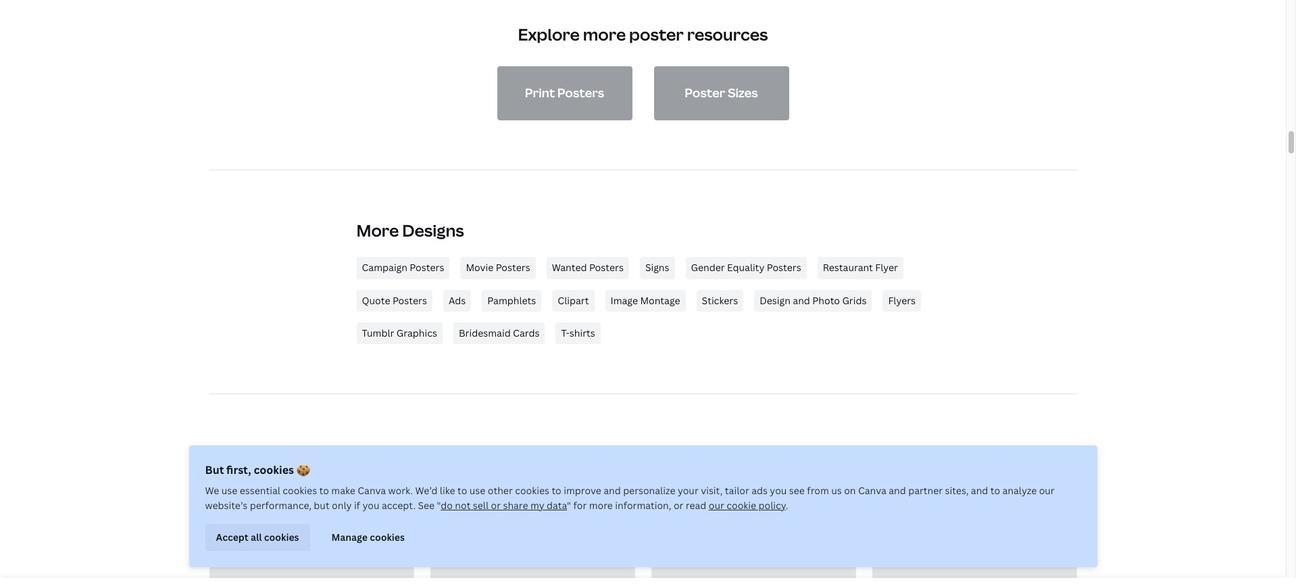 Task type: locate. For each thing, give the bounding box(es) containing it.
1 vertical spatial all
[[251, 531, 262, 543]]

like
[[440, 484, 455, 497]]

1 horizontal spatial "
[[567, 499, 571, 512]]

ads
[[449, 294, 466, 307]]

" left for
[[567, 499, 571, 512]]

and left partner
[[889, 484, 907, 497]]

our down visit,
[[709, 499, 725, 512]]

flyers link
[[883, 290, 922, 312]]

personalize
[[624, 484, 676, 497]]

image montage
[[611, 294, 681, 307]]

posters right the wanted
[[590, 261, 624, 274]]

pamphlets
[[488, 294, 536, 307]]

we
[[205, 484, 219, 497]]

1 horizontal spatial our
[[1040, 484, 1055, 497]]

nature
[[772, 486, 804, 499]]

share
[[503, 499, 528, 512]]

pamphlets link
[[482, 290, 542, 312]]

0 vertical spatial poster
[[685, 85, 726, 101]]

0 horizontal spatial campaign
[[290, 486, 335, 499]]

make
[[332, 484, 356, 497]]

grids
[[843, 294, 867, 307]]

but first, cookies 🍪
[[205, 462, 310, 477]]

to right like
[[458, 484, 467, 497]]

1 vertical spatial poster
[[975, 447, 1010, 462]]

all for accept
[[251, 531, 262, 543]]

performance,
[[250, 499, 312, 512]]

to left analyze
[[991, 484, 1001, 497]]

cookies up my
[[515, 484, 550, 497]]

or down home
[[674, 499, 684, 512]]

campaign
[[362, 261, 408, 274], [290, 486, 335, 499]]

2 canva from the left
[[859, 484, 887, 497]]

all inside accept all cookies button
[[251, 531, 262, 543]]

browse
[[209, 444, 270, 466]]

posters down designs
[[410, 261, 444, 274]]

posters right print
[[558, 85, 605, 101]]

improve
[[564, 484, 602, 497]]

0 vertical spatial see
[[938, 447, 958, 462]]

gender
[[691, 261, 725, 274]]

and left photo
[[793, 294, 811, 307]]

beach
[[930, 486, 958, 499]]

all inside the see all poster templates link
[[960, 447, 973, 462]]

posters down campaign posters "link"
[[393, 294, 427, 307]]

poster up "background" at the bottom
[[975, 447, 1010, 462]]

information,
[[615, 499, 672, 512]]

poster sizes
[[685, 85, 758, 101]]

or
[[491, 499, 501, 512], [674, 499, 684, 512]]

cookies
[[254, 462, 294, 477], [283, 484, 317, 497], [515, 484, 550, 497], [264, 531, 299, 543], [370, 531, 405, 543]]

1 vertical spatial see
[[418, 499, 435, 512]]

business link
[[494, 482, 545, 504]]

to up 'but'
[[320, 484, 329, 497]]

0 vertical spatial all
[[960, 447, 973, 462]]

designs
[[402, 219, 464, 241]]

use
[[222, 484, 238, 497], [470, 484, 486, 497]]

1 vertical spatial our
[[709, 499, 725, 512]]

business
[[499, 486, 539, 499]]

more
[[583, 23, 626, 45], [589, 499, 613, 512]]

0 horizontal spatial canva
[[358, 484, 386, 497]]

cookies down "accept."
[[370, 531, 405, 543]]

website's
[[205, 499, 248, 512]]

1 horizontal spatial campaign
[[362, 261, 408, 274]]

use up website's
[[222, 484, 238, 497]]

.
[[786, 499, 789, 512]]

0 horizontal spatial or
[[491, 499, 501, 512]]

accept all cookies
[[216, 531, 299, 543]]

" down like
[[437, 499, 441, 512]]

or right 'sell'
[[491, 499, 501, 512]]

photo
[[813, 294, 840, 307]]

0 horizontal spatial "
[[437, 499, 441, 512]]

posters for print posters
[[558, 85, 605, 101]]

see
[[938, 447, 958, 462], [418, 499, 435, 512]]

posters for quote posters
[[393, 294, 427, 307]]

shirts
[[570, 327, 596, 339]]

canva up if
[[358, 484, 386, 497]]

bridesmaid cards
[[459, 327, 540, 339]]

0 vertical spatial campaign
[[362, 261, 408, 274]]

1 horizontal spatial canva
[[859, 484, 887, 497]]

graphics
[[397, 327, 437, 339]]

data
[[547, 499, 567, 512]]

you
[[770, 484, 787, 497], [363, 499, 380, 512]]

see down summer
[[418, 499, 435, 512]]

you down paint on the bottom of the page
[[363, 499, 380, 512]]

"
[[437, 499, 441, 512], [567, 499, 571, 512]]

0 horizontal spatial poster
[[685, 85, 726, 101]]

canva right on
[[859, 484, 887, 497]]

not
[[455, 499, 471, 512]]

you up policy
[[770, 484, 787, 497]]

0 vertical spatial more
[[583, 23, 626, 45]]

cookies down 🍪
[[283, 484, 317, 497]]

to
[[320, 484, 329, 497], [458, 484, 467, 497], [552, 484, 562, 497], [991, 484, 1001, 497]]

to up "data"
[[552, 484, 562, 497]]

1 horizontal spatial poster
[[975, 447, 1010, 462]]

beach background
[[930, 486, 1015, 499]]

1 vertical spatial you
[[363, 499, 380, 512]]

poster inside the see all poster templates link
[[975, 447, 1010, 462]]

0 horizontal spatial all
[[251, 531, 262, 543]]

all for see
[[960, 447, 973, 462]]

ads link
[[443, 290, 471, 312]]

pet
[[462, 486, 477, 499]]

print posters
[[525, 85, 605, 101]]

our cookie policy link
[[709, 499, 786, 512]]

posters up pamphlets
[[496, 261, 531, 274]]

explore
[[518, 23, 580, 45]]

movie posters link
[[461, 257, 536, 279]]

campaign up 'but'
[[290, 486, 335, 499]]

poster left sizes
[[685, 85, 726, 101]]

1 horizontal spatial all
[[960, 447, 973, 462]]

us
[[832, 484, 842, 497]]

see up sites,
[[938, 447, 958, 462]]

all right accept
[[251, 531, 262, 543]]

campaign inside "link"
[[362, 261, 408, 274]]

all
[[960, 447, 973, 462], [251, 531, 262, 543]]

1 vertical spatial campaign
[[290, 486, 335, 499]]

1 " from the left
[[437, 499, 441, 512]]

see all poster templates
[[938, 447, 1067, 462]]

use up 'sell'
[[470, 484, 486, 497]]

equality
[[728, 261, 765, 274]]

and inside 'design and photo grids' link
[[793, 294, 811, 307]]

beach background link
[[925, 482, 1021, 504]]

other
[[488, 484, 513, 497]]

1 horizontal spatial or
[[674, 499, 684, 512]]

0 vertical spatial you
[[770, 484, 787, 497]]

we use essential cookies to make canva work. we'd like to use other cookies to improve and personalize your visit, tailor ads you see from us on canva and partner sites, and to analyze our website's performance, but only if you accept. see "
[[205, 484, 1055, 512]]

elegant
[[1037, 486, 1071, 499]]

from
[[808, 484, 830, 497]]

our right analyze
[[1040, 484, 1055, 497]]

paint
[[357, 486, 380, 499]]

4 to from the left
[[991, 484, 1001, 497]]

posters inside "link"
[[410, 261, 444, 274]]

cookies inside button
[[370, 531, 405, 543]]

1 horizontal spatial use
[[470, 484, 486, 497]]

more left poster
[[583, 23, 626, 45]]

1 to from the left
[[320, 484, 329, 497]]

campaign up 'quote'
[[362, 261, 408, 274]]

gender equality posters link
[[686, 257, 807, 279]]

do not sell or share my data " for more information, or read our cookie policy .
[[441, 499, 789, 512]]

templates up campaign link
[[273, 444, 356, 466]]

background
[[961, 486, 1015, 499]]

cookies down the 'performance,'
[[264, 531, 299, 543]]

canva
[[358, 484, 386, 497], [859, 484, 887, 497]]

prom
[[884, 486, 908, 499]]

see all poster templates link
[[938, 446, 1077, 464]]

festival link
[[710, 482, 756, 504]]

campaign posters
[[362, 261, 444, 274]]

more down one
[[589, 499, 613, 512]]

our
[[1040, 484, 1055, 497], [709, 499, 725, 512]]

0 horizontal spatial use
[[222, 484, 238, 497]]

we'd
[[415, 484, 438, 497]]

0 horizontal spatial see
[[418, 499, 435, 512]]

analyze
[[1003, 484, 1037, 497]]

1 or from the left
[[491, 499, 501, 512]]

pet link
[[457, 482, 483, 504]]

2 or from the left
[[674, 499, 684, 512]]

posters for movie posters
[[496, 261, 531, 274]]

all up sites,
[[960, 447, 973, 462]]

t-
[[562, 327, 570, 339]]

0 horizontal spatial you
[[363, 499, 380, 512]]

image
[[611, 294, 638, 307]]

0 horizontal spatial our
[[709, 499, 725, 512]]

templates up elegant
[[1012, 447, 1067, 462]]

quote posters
[[362, 294, 427, 307]]

0 vertical spatial our
[[1040, 484, 1055, 497]]



Task type: vqa. For each thing, say whether or not it's contained in the screenshot.
design and photo grids link
yes



Task type: describe. For each thing, give the bounding box(es) containing it.
tailor
[[725, 484, 750, 497]]

2 " from the left
[[567, 499, 571, 512]]

more designs
[[357, 219, 464, 241]]

cookie
[[727, 499, 757, 512]]

essential
[[240, 484, 280, 497]]

nature link
[[767, 482, 809, 504]]

posters for campaign posters
[[410, 261, 444, 274]]

wanted posters
[[552, 261, 624, 274]]

tree link
[[555, 482, 586, 504]]

but
[[205, 462, 224, 477]]

accept.
[[382, 499, 416, 512]]

one page link
[[597, 482, 651, 504]]

visit,
[[701, 484, 723, 497]]

see inside we use essential cookies to make canva work. we'd like to use other cookies to improve and personalize your visit, tailor ads you see from us on canva and partner sites, and to analyze our website's performance, but only if you accept. see "
[[418, 499, 435, 512]]

for
[[574, 499, 587, 512]]

do not sell or share my data link
[[441, 499, 567, 512]]

stickers
[[702, 294, 739, 307]]

movie
[[466, 261, 494, 274]]

accept
[[216, 531, 249, 543]]

1 horizontal spatial see
[[938, 447, 958, 462]]

summer link
[[397, 482, 446, 504]]

flyers
[[889, 294, 916, 307]]

poster sizes link
[[654, 66, 789, 120]]

restaurant flyer link
[[818, 257, 904, 279]]

manage cookies
[[332, 531, 405, 543]]

ads
[[752, 484, 768, 497]]

🍪
[[297, 462, 310, 477]]

prom link
[[878, 482, 914, 504]]

posters up design at the bottom right of page
[[767, 261, 802, 274]]

resources
[[687, 23, 768, 45]]

tree
[[561, 486, 581, 499]]

one
[[602, 486, 621, 499]]

image montage link
[[605, 290, 686, 312]]

movie posters
[[466, 261, 531, 274]]

home
[[667, 486, 694, 499]]

1 horizontal spatial you
[[770, 484, 787, 497]]

tumblr graphics
[[362, 327, 437, 339]]

sites,
[[946, 484, 969, 497]]

sizes
[[728, 85, 758, 101]]

partner
[[909, 484, 943, 497]]

our inside we use essential cookies to make canva work. we'd like to use other cookies to improve and personalize your visit, tailor ads you see from us on canva and partner sites, and to analyze our website's performance, but only if you accept. see "
[[1040, 484, 1055, 497]]

design
[[760, 294, 791, 307]]

but
[[314, 499, 330, 512]]

print
[[525, 85, 555, 101]]

quote posters link
[[357, 290, 433, 312]]

design and photo grids
[[760, 294, 867, 307]]

gender equality posters
[[691, 261, 802, 274]]

print posters link
[[497, 66, 633, 120]]

" inside we use essential cookies to make canva work. we'd like to use other cookies to improve and personalize your visit, tailor ads you see from us on canva and partner sites, and to analyze our website's performance, but only if you accept. see "
[[437, 499, 441, 512]]

browse templates
[[209, 444, 356, 466]]

elegant link
[[1031, 482, 1076, 504]]

signs link
[[640, 257, 675, 279]]

only
[[332, 499, 352, 512]]

and up do not sell or share my data " for more information, or read our cookie policy .
[[604, 484, 621, 497]]

wanted
[[552, 261, 587, 274]]

poster inside poster sizes link
[[685, 85, 726, 101]]

conference link
[[209, 482, 273, 504]]

your
[[678, 484, 699, 497]]

posters for wanted posters
[[590, 261, 624, 274]]

cookies inside button
[[264, 531, 299, 543]]

0 horizontal spatial templates
[[273, 444, 356, 466]]

3 to from the left
[[552, 484, 562, 497]]

bridesmaid
[[459, 327, 511, 339]]

on
[[845, 484, 856, 497]]

flyer
[[876, 261, 899, 274]]

paint link
[[351, 482, 386, 504]]

2 use from the left
[[470, 484, 486, 497]]

student link
[[820, 482, 868, 504]]

and right sites,
[[972, 484, 989, 497]]

1 vertical spatial more
[[589, 499, 613, 512]]

campaign link
[[284, 482, 341, 504]]

read
[[686, 499, 707, 512]]

2 to from the left
[[458, 484, 467, 497]]

restaurant flyer
[[823, 261, 899, 274]]

signs
[[646, 261, 670, 274]]

more
[[357, 219, 399, 241]]

cards
[[513, 327, 540, 339]]

manage
[[332, 531, 368, 543]]

cookies up essential
[[254, 462, 294, 477]]

if
[[354, 499, 360, 512]]

campaign posters link
[[357, 257, 450, 279]]

stickers link
[[697, 290, 744, 312]]

1 use from the left
[[222, 484, 238, 497]]

campaign for campaign
[[290, 486, 335, 499]]

1 canva from the left
[[358, 484, 386, 497]]

1 horizontal spatial templates
[[1012, 447, 1067, 462]]

tumblr graphics link
[[357, 323, 443, 344]]

festival
[[716, 486, 751, 499]]

poster
[[630, 23, 684, 45]]

montage
[[641, 294, 681, 307]]

design and photo grids link
[[755, 290, 873, 312]]

campaign for campaign posters
[[362, 261, 408, 274]]

clipart link
[[553, 290, 595, 312]]



